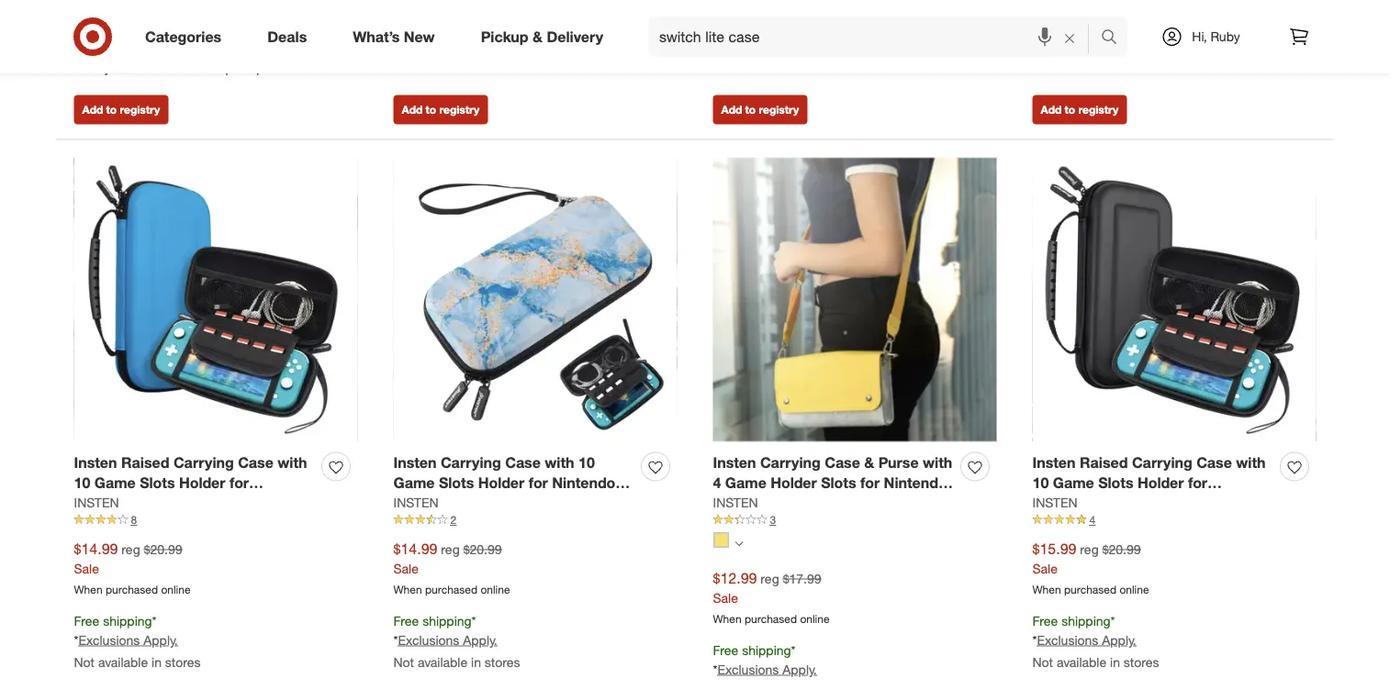 Task type: describe. For each thing, give the bounding box(es) containing it.
4 add to registry button from the left
[[1032, 95, 1127, 124]]

8 link
[[74, 512, 358, 529]]

$12.99 reg $17.99 sale when purchased online
[[713, 570, 830, 626]]

$14.99 reg $20.99 sale when purchased online for 8
[[74, 541, 191, 597]]

exclusions inside free shipping * * exclusions apply.
[[717, 662, 779, 678]]

search
[[1093, 29, 1137, 47]]

exclusions inside * exclusions apply. not available in stores
[[398, 19, 459, 35]]

pickup
[[226, 60, 264, 76]]

free inside free shipping * exclusions apply. in stock at  austin south lamar ready within 2 hours with pickup
[[74, 0, 99, 16]]

pickup
[[481, 28, 528, 46]]

4 link
[[1032, 512, 1316, 529]]

3 add to registry from the left
[[721, 103, 799, 116]]

deals
[[267, 28, 307, 46]]

delivery
[[547, 28, 603, 46]]

online for 4
[[1120, 583, 1149, 597]]

2 registry from the left
[[439, 103, 480, 116]]

4 add from the left
[[1041, 103, 1062, 116]]

what's new link
[[337, 17, 458, 57]]

* inside free shipping * exclusions apply. in stock at  austin south lamar ready within 2 hours with pickup
[[74, 19, 78, 35]]

$20.99 for 8
[[144, 542, 182, 558]]

3 link
[[713, 512, 997, 529]]

purchased for 8
[[106, 583, 158, 597]]

1 registry from the left
[[120, 103, 160, 116]]

stores inside * exclusions apply. not available in stores
[[485, 41, 520, 57]]

2 add from the left
[[402, 103, 423, 116]]

free inside free shipping * * exclusions apply.
[[713, 643, 738, 659]]

within
[[114, 60, 148, 76]]

purchased for 2
[[425, 583, 478, 597]]

1 add to registry from the left
[[82, 103, 160, 116]]

* exclusions apply. not available in stores
[[393, 19, 520, 57]]

$20.99 for 2
[[463, 542, 502, 558]]

what's
[[353, 28, 400, 46]]

$15.99
[[1032, 541, 1076, 558]]

insten for 8
[[74, 495, 119, 511]]

3 add from the left
[[721, 103, 742, 116]]

reg for 8
[[121, 542, 140, 558]]

ruby
[[1211, 28, 1240, 45]]

south
[[177, 41, 211, 57]]

1 add to registry button from the left
[[74, 95, 168, 124]]

reg for 3
[[761, 571, 779, 587]]

pickup & delivery link
[[465, 17, 626, 57]]

$15.99 reg $20.99 sale when purchased online
[[1032, 541, 1149, 597]]

$20.99 for 4
[[1102, 542, 1141, 558]]

free shipping * * exclusions apply. not available in stores for 2
[[393, 613, 520, 670]]

categories link
[[129, 17, 244, 57]]

insten for 3
[[713, 495, 758, 511]]

new
[[404, 28, 435, 46]]

2 add to registry from the left
[[402, 103, 480, 116]]

4 registry from the left
[[1078, 103, 1119, 116]]

ready
[[74, 60, 111, 76]]

online for 8
[[161, 583, 191, 597]]

free shipping * exclusions apply. in stock at  austin south lamar ready within 2 hours with pickup
[[74, 0, 264, 76]]

2 link
[[393, 512, 677, 529]]

purchased for 3
[[745, 612, 797, 626]]

austin
[[137, 41, 173, 57]]

when for 2
[[393, 583, 422, 597]]

3 add to registry button from the left
[[713, 95, 807, 124]]

online for 3
[[800, 612, 830, 626]]

* inside * exclusions apply. not available in stores
[[393, 19, 398, 35]]

1 vertical spatial 2
[[450, 513, 457, 527]]

sale for 2
[[393, 561, 419, 577]]



Task type: vqa. For each thing, say whether or not it's contained in the screenshot.
the shipping in the Free shipping * Exclusions Apply. In stock at  Austin South Lamar Ready within 2 hours with pickup
yes



Task type: locate. For each thing, give the bounding box(es) containing it.
to
[[106, 103, 117, 116], [426, 103, 436, 116], [745, 103, 756, 116], [1065, 103, 1075, 116]]

insten link
[[74, 494, 119, 512], [393, 494, 439, 512], [713, 494, 758, 512], [1032, 494, 1078, 512]]

$12.99
[[713, 570, 757, 588]]

0 horizontal spatial 2
[[151, 60, 159, 76]]

&
[[533, 28, 543, 46]]

insten carrying case with 10 game slots holder for nintendo switch lite - portable & protective travel cover accessories, marble image
[[393, 158, 677, 441], [393, 158, 677, 441]]

all colors image
[[735, 540, 743, 548]]

apply. inside free shipping * * exclusions apply.
[[782, 662, 817, 678]]

free shipping * * exclusions apply.
[[713, 643, 817, 678]]

in
[[471, 41, 481, 57], [791, 41, 801, 57], [1110, 41, 1120, 57], [152, 654, 162, 670], [471, 654, 481, 670], [1110, 654, 1120, 670]]

0 horizontal spatial $20.99
[[144, 542, 182, 558]]

sale inside $15.99 reg $20.99 sale when purchased online
[[1032, 561, 1058, 577]]

1 horizontal spatial $20.99
[[463, 542, 502, 558]]

1 horizontal spatial $14.99 reg $20.99 sale when purchased online
[[393, 541, 510, 597]]

add
[[82, 103, 103, 116], [402, 103, 423, 116], [721, 103, 742, 116], [1041, 103, 1062, 116]]

2 add to registry button from the left
[[393, 95, 488, 124]]

insten link for 3
[[713, 494, 758, 512]]

insten
[[74, 495, 119, 511], [393, 495, 439, 511], [713, 495, 758, 511], [1032, 495, 1078, 511]]

sale inside $12.99 reg $17.99 sale when purchased online
[[713, 590, 738, 606]]

in
[[74, 41, 84, 57]]

reg
[[121, 542, 140, 558], [441, 542, 460, 558], [1080, 542, 1099, 558], [761, 571, 779, 587]]

sale for 3
[[713, 590, 738, 606]]

apply. inside free shipping * exclusions apply. in stock at  austin south lamar ready within 2 hours with pickup
[[143, 19, 178, 35]]

available inside * exclusions apply. not available in stores
[[418, 41, 467, 57]]

add to registry
[[82, 103, 160, 116], [402, 103, 480, 116], [721, 103, 799, 116], [1041, 103, 1119, 116]]

3 $20.99 from the left
[[1102, 542, 1141, 558]]

insten raised carrying case with 10 game slots holder for nintendo switch lite - portable & protective travel cover accessories, blue image
[[74, 158, 358, 441], [74, 158, 358, 441]]

2
[[151, 60, 159, 76], [450, 513, 457, 527]]

3 registry from the left
[[759, 103, 799, 116]]

apply.
[[143, 19, 178, 35], [463, 19, 497, 35], [782, 19, 817, 35], [1102, 19, 1136, 35], [143, 632, 178, 648], [463, 632, 497, 648], [1102, 632, 1136, 648], [782, 662, 817, 678]]

2 $14.99 from the left
[[393, 541, 437, 558]]

4 add to registry from the left
[[1041, 103, 1119, 116]]

$14.99 reg $20.99 sale when purchased online for 2
[[393, 541, 510, 597]]

online down 4 link
[[1120, 583, 1149, 597]]

sale for 8
[[74, 561, 99, 577]]

hi,
[[1192, 28, 1207, 45]]

insten for 2
[[393, 495, 439, 511]]

free shipping * * exclusions apply. not available in stores for 8
[[74, 613, 201, 670]]

online down 8 link
[[161, 583, 191, 597]]

insten raised carrying case with 10 game slots holder for nintendo switch lite - portable & protective travel cover accessories, black image
[[1032, 158, 1316, 441], [1032, 158, 1316, 441]]

4
[[1089, 513, 1096, 527]]

purchased inside $15.99 reg $20.99 sale when purchased online
[[1064, 583, 1117, 597]]

2 insten link from the left
[[393, 494, 439, 512]]

insten for 4
[[1032, 495, 1078, 511]]

in inside * exclusions apply. not available in stores
[[471, 41, 481, 57]]

hours
[[162, 60, 195, 76]]

$14.99 for 8
[[74, 541, 118, 558]]

$20.99 inside $15.99 reg $20.99 sale when purchased online
[[1102, 542, 1141, 558]]

hi, ruby
[[1192, 28, 1240, 45]]

when inside $15.99 reg $20.99 sale when purchased online
[[1032, 583, 1061, 597]]

purchased inside $12.99 reg $17.99 sale when purchased online
[[745, 612, 797, 626]]

sale
[[74, 561, 99, 577], [393, 561, 419, 577], [1032, 561, 1058, 577], [713, 590, 738, 606]]

when for 3
[[713, 612, 742, 626]]

apply. inside * exclusions apply. not available in stores
[[463, 19, 497, 35]]

2 insten from the left
[[393, 495, 439, 511]]

reg inside $12.99 reg $17.99 sale when purchased online
[[761, 571, 779, 587]]

reg down 2 link
[[441, 542, 460, 558]]

insten link for 2
[[393, 494, 439, 512]]

1 add from the left
[[82, 103, 103, 116]]

reg for 4
[[1080, 542, 1099, 558]]

when for 8
[[74, 583, 103, 597]]

what's new
[[353, 28, 435, 46]]

online down $17.99
[[800, 612, 830, 626]]

1 to from the left
[[106, 103, 117, 116]]

exclusions
[[78, 19, 140, 35], [398, 19, 459, 35], [717, 19, 779, 35], [1037, 19, 1098, 35], [78, 632, 140, 648], [398, 632, 459, 648], [1037, 632, 1098, 648], [717, 662, 779, 678]]

available
[[418, 41, 467, 57], [737, 41, 787, 57], [1057, 41, 1107, 57], [98, 654, 148, 670], [418, 654, 467, 670], [1057, 654, 1107, 670]]

0 horizontal spatial $14.99
[[74, 541, 118, 558]]

4 to from the left
[[1065, 103, 1075, 116]]

reg down 8
[[121, 542, 140, 558]]

purchased for 4
[[1064, 583, 1117, 597]]

free shipping * * exclusions apply. not available in stores
[[713, 0, 840, 57], [1032, 0, 1159, 57], [74, 613, 201, 670], [393, 613, 520, 670], [1032, 613, 1159, 670]]

not
[[393, 41, 414, 57], [713, 41, 734, 57], [1032, 41, 1053, 57], [74, 654, 95, 670], [393, 654, 414, 670], [1032, 654, 1053, 670]]

$14.99 for 2
[[393, 541, 437, 558]]

when for 4
[[1032, 583, 1061, 597]]

purchased
[[106, 583, 158, 597], [425, 583, 478, 597], [1064, 583, 1117, 597], [745, 612, 797, 626]]

registry
[[120, 103, 160, 116], [439, 103, 480, 116], [759, 103, 799, 116], [1078, 103, 1119, 116]]

yellow image
[[714, 533, 729, 548]]

3 insten link from the left
[[713, 494, 758, 512]]

categories
[[145, 28, 221, 46]]

reg down 4
[[1080, 542, 1099, 558]]

0 horizontal spatial $14.99 reg $20.99 sale when purchased online
[[74, 541, 191, 597]]

2 to from the left
[[426, 103, 436, 116]]

not inside * exclusions apply. not available in stores
[[393, 41, 414, 57]]

when
[[74, 583, 103, 597], [393, 583, 422, 597], [1032, 583, 1061, 597], [713, 612, 742, 626]]

online for 2
[[481, 583, 510, 597]]

1 horizontal spatial 2
[[450, 513, 457, 527]]

3
[[770, 513, 776, 527]]

sale for 4
[[1032, 561, 1058, 577]]

$20.99 down 4 link
[[1102, 542, 1141, 558]]

online
[[161, 583, 191, 597], [481, 583, 510, 597], [1120, 583, 1149, 597], [800, 612, 830, 626]]

exclusions apply. link
[[78, 19, 178, 35], [398, 19, 497, 35], [717, 19, 817, 35], [1037, 19, 1136, 35], [78, 632, 178, 648], [398, 632, 497, 648], [1037, 632, 1136, 648], [717, 662, 817, 678]]

8
[[131, 513, 137, 527]]

$14.99
[[74, 541, 118, 558], [393, 541, 437, 558]]

1 insten from the left
[[74, 495, 119, 511]]

shipping inside free shipping * * exclusions apply.
[[742, 643, 791, 659]]

search button
[[1093, 17, 1137, 61]]

lamar
[[215, 41, 251, 57]]

deals link
[[252, 17, 330, 57]]

at
[[123, 41, 134, 57]]

shipping inside free shipping * exclusions apply. in stock at  austin south lamar ready within 2 hours with pickup
[[103, 0, 152, 16]]

$20.99 down 8 link
[[144, 542, 182, 558]]

shipping
[[103, 0, 152, 16], [742, 0, 791, 16], [1062, 0, 1111, 16], [103, 613, 152, 629], [422, 613, 472, 629], [1062, 613, 1111, 629], [742, 643, 791, 659]]

1 insten link from the left
[[74, 494, 119, 512]]

$14.99 reg $20.99 sale when purchased online
[[74, 541, 191, 597], [393, 541, 510, 597]]

3 to from the left
[[745, 103, 756, 116]]

all colors element
[[735, 537, 743, 548]]

1 $14.99 from the left
[[74, 541, 118, 558]]

online inside $12.99 reg $17.99 sale when purchased online
[[800, 612, 830, 626]]

What can we help you find? suggestions appear below search field
[[648, 17, 1105, 57]]

reg inside $15.99 reg $20.99 sale when purchased online
[[1080, 542, 1099, 558]]

online down 2 link
[[481, 583, 510, 597]]

stock
[[88, 41, 119, 57]]

pickup & delivery
[[481, 28, 603, 46]]

insten link for 4
[[1032, 494, 1078, 512]]

1 $20.99 from the left
[[144, 542, 182, 558]]

$20.99
[[144, 542, 182, 558], [463, 542, 502, 558], [1102, 542, 1141, 558]]

when inside $12.99 reg $17.99 sale when purchased online
[[713, 612, 742, 626]]

2 $20.99 from the left
[[463, 542, 502, 558]]

2 $14.99 reg $20.99 sale when purchased online from the left
[[393, 541, 510, 597]]

with
[[198, 60, 222, 76]]

*
[[791, 0, 796, 16], [1111, 0, 1115, 16], [74, 19, 78, 35], [393, 19, 398, 35], [713, 19, 717, 35], [1032, 19, 1037, 35], [152, 613, 157, 629], [472, 613, 476, 629], [1111, 613, 1115, 629], [74, 632, 78, 648], [393, 632, 398, 648], [1032, 632, 1037, 648], [791, 643, 796, 659], [713, 662, 717, 678]]

free shipping * * exclusions apply. not available in stores for 4
[[1032, 613, 1159, 670]]

2 horizontal spatial $20.99
[[1102, 542, 1141, 558]]

reg left $17.99
[[761, 571, 779, 587]]

$20.99 down 2 link
[[463, 542, 502, 558]]

0 vertical spatial 2
[[151, 60, 159, 76]]

add to registry button
[[74, 95, 168, 124], [393, 95, 488, 124], [713, 95, 807, 124], [1032, 95, 1127, 124]]

insten carrying case & purse with 4 game holder slots for nintendo switch lite, travel cover with detachable shoulder & hand strap for girls women image
[[713, 158, 997, 441], [713, 158, 997, 441]]

exclusions inside free shipping * exclusions apply. in stock at  austin south lamar ready within 2 hours with pickup
[[78, 19, 140, 35]]

insten link for 8
[[74, 494, 119, 512]]

4 insten link from the left
[[1032, 494, 1078, 512]]

stores
[[485, 41, 520, 57], [804, 41, 840, 57], [1124, 41, 1159, 57], [165, 654, 201, 670], [485, 654, 520, 670], [1124, 654, 1159, 670]]

3 insten from the left
[[713, 495, 758, 511]]

free
[[74, 0, 99, 16], [713, 0, 738, 16], [1032, 0, 1058, 16], [74, 613, 99, 629], [393, 613, 419, 629], [1032, 613, 1058, 629], [713, 643, 738, 659]]

reg for 2
[[441, 542, 460, 558]]

online inside $15.99 reg $20.99 sale when purchased online
[[1120, 583, 1149, 597]]

4 insten from the left
[[1032, 495, 1078, 511]]

$17.99
[[783, 571, 821, 587]]

1 $14.99 reg $20.99 sale when purchased online from the left
[[74, 541, 191, 597]]

2 inside free shipping * exclusions apply. in stock at  austin south lamar ready within 2 hours with pickup
[[151, 60, 159, 76]]

1 horizontal spatial $14.99
[[393, 541, 437, 558]]



